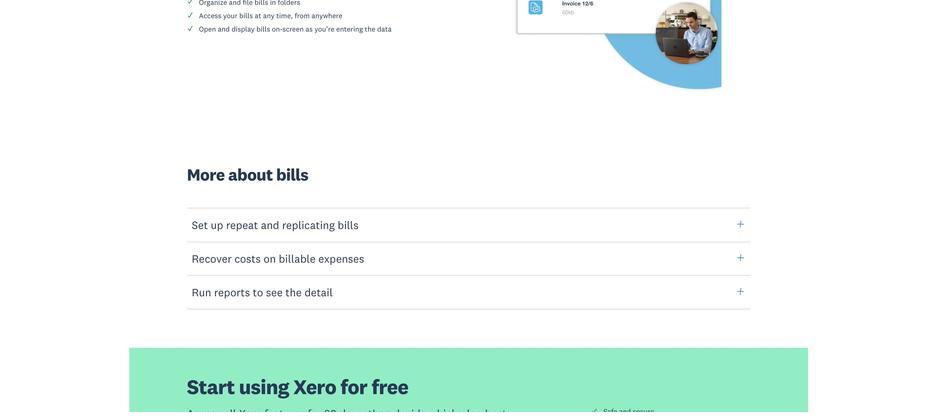 Task type: locate. For each thing, give the bounding box(es) containing it.
1 horizontal spatial the
[[365, 24, 376, 34]]

1 vertical spatial included image
[[592, 409, 598, 413]]

0 vertical spatial included image
[[187, 0, 193, 5]]

repeat
[[226, 218, 258, 232]]

start
[[187, 375, 235, 401]]

access
[[199, 11, 222, 20]]

1 vertical spatial included image
[[187, 25, 193, 31]]

and down your
[[218, 24, 230, 34]]

recover costs on billable expenses
[[192, 252, 365, 266]]

included image
[[187, 12, 193, 18], [592, 409, 598, 413]]

up
[[211, 218, 224, 232]]

at
[[255, 11, 261, 20]]

1 horizontal spatial and
[[261, 218, 280, 232]]

about
[[228, 165, 273, 186]]

costs
[[235, 252, 261, 266]]

you're
[[315, 24, 335, 34]]

the left the data
[[365, 24, 376, 34]]

0 vertical spatial the
[[365, 24, 376, 34]]

billable
[[279, 252, 316, 266]]

on-
[[272, 24, 283, 34]]

screen
[[283, 24, 304, 34]]

the
[[365, 24, 376, 34], [286, 286, 302, 300]]

recover costs on billable expenses button
[[187, 242, 751, 276]]

using
[[239, 375, 289, 401]]

bills inside dropdown button
[[338, 218, 359, 232]]

open
[[199, 24, 216, 34]]

reports
[[214, 286, 250, 300]]

the inside dropdown button
[[286, 286, 302, 300]]

and right repeat at bottom
[[261, 218, 280, 232]]

for
[[341, 375, 368, 401]]

the right see in the left of the page
[[286, 286, 302, 300]]

0 vertical spatial included image
[[187, 12, 193, 18]]

run reports to see the detail button
[[187, 276, 751, 310]]

see
[[266, 286, 283, 300]]

bills
[[239, 11, 253, 20], [257, 24, 270, 34], [276, 165, 309, 186], [338, 218, 359, 232]]

0 horizontal spatial the
[[286, 286, 302, 300]]

included image
[[187, 0, 193, 5], [187, 25, 193, 31]]

1 vertical spatial and
[[261, 218, 280, 232]]

and
[[218, 24, 230, 34], [261, 218, 280, 232]]

1 vertical spatial the
[[286, 286, 302, 300]]

0 horizontal spatial and
[[218, 24, 230, 34]]

1 horizontal spatial included image
[[592, 409, 598, 413]]

set up repeat and replicating bills
[[192, 218, 359, 232]]

a bill that's been emailed to the business's xero inbox is stored in the files library. image
[[476, 0, 751, 98], [476, 0, 751, 98]]



Task type: describe. For each thing, give the bounding box(es) containing it.
0 vertical spatial and
[[218, 24, 230, 34]]

1 included image from the top
[[187, 0, 193, 5]]

anywhere
[[312, 11, 343, 20]]

run
[[192, 286, 211, 300]]

xero
[[294, 375, 337, 401]]

to
[[253, 286, 263, 300]]

run reports to see the detail
[[192, 286, 333, 300]]

set
[[192, 218, 208, 232]]

more about bills
[[187, 165, 309, 186]]

start using xero for free
[[187, 375, 409, 401]]

entering
[[337, 24, 363, 34]]

time,
[[277, 11, 293, 20]]

recover
[[192, 252, 232, 266]]

2 included image from the top
[[187, 25, 193, 31]]

your
[[223, 11, 238, 20]]

display
[[232, 24, 255, 34]]

set up repeat and replicating bills button
[[187, 208, 751, 243]]

expenses
[[319, 252, 365, 266]]

0 horizontal spatial included image
[[187, 12, 193, 18]]

data
[[378, 24, 392, 34]]

free
[[372, 375, 409, 401]]

from
[[295, 11, 310, 20]]

as
[[306, 24, 313, 34]]

detail
[[305, 286, 333, 300]]

replicating
[[282, 218, 335, 232]]

access your bills at any time, from anywhere
[[199, 11, 343, 20]]

more
[[187, 165, 225, 186]]

any
[[263, 11, 275, 20]]

on
[[264, 252, 276, 266]]

open and display bills on-screen as you're entering the data
[[199, 24, 392, 34]]

and inside dropdown button
[[261, 218, 280, 232]]



Task type: vqa. For each thing, say whether or not it's contained in the screenshot.
the free
yes



